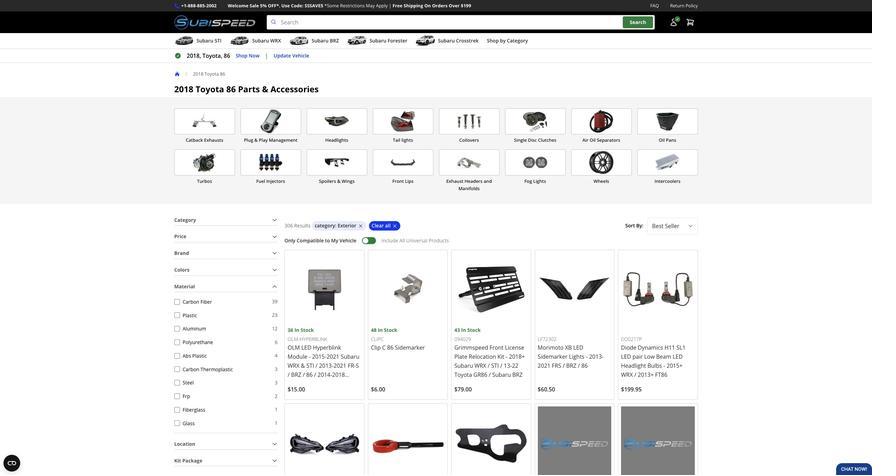 Task type: describe. For each thing, give the bounding box(es) containing it.
subaru inside 36 in stock olm-hyperblink olm led hyperblink module - 2015-2021 subaru wrx & sti / 2013-2021 fr-s / brz / 86 / 2014-2018 forester / 2013-2017 crosstrek / 2012-2016 impreza / 2010-2014 outback
[[341, 353, 360, 361]]

my
[[331, 237, 339, 244]]

2018,
[[187, 52, 201, 60]]

front inside 43 in stock 094029 grimmspeed front license plate relocation kit - 2018+ subaru wrx / sti / 13-22 toyota gr86 / subaru brz
[[490, 344, 504, 352]]

2021 down hyperblink
[[327, 353, 340, 361]]

fiberglass
[[183, 407, 205, 413]]

grimmspeed front license plate relocation kit - 2018+ subaru wrx / sti / 13-22 toyota gr86 / subaru brz image
[[455, 253, 528, 327]]

and
[[484, 178, 492, 184]]

subaru right a subaru forester thumbnail image on the left of the page
[[370, 37, 387, 44]]

olm led hyperblink module - 2015-2021 subaru wrx & sti / 2013-2021 fr-s / brz / 86 / 2014-2018 forester / 2013-2017 crosstrek / 2012-2016 impreza / 2010-2014 outback image
[[288, 253, 362, 327]]

39
[[272, 298, 278, 305]]

oil pans
[[659, 137, 677, 143]]

shop by category button
[[487, 35, 528, 48]]

apply
[[376, 2, 388, 9]]

kit inside 43 in stock 094029 grimmspeed front license plate relocation kit - 2018+ subaru wrx / sti / 13-22 toyota gr86 / subaru brz
[[498, 353, 505, 361]]

2014
[[329, 398, 341, 406]]

update vehicle button
[[274, 52, 309, 60]]

code:
[[291, 2, 304, 9]]

colors
[[174, 266, 190, 273]]

sticker fab front and rear 3d carbon fiber emblem overlays image
[[538, 407, 612, 475]]

open widget image
[[3, 455, 20, 472]]

welcome sale 5% off*. use code: sssave5
[[228, 2, 324, 9]]

catback exhausts image
[[175, 109, 235, 134]]

low
[[645, 353, 655, 361]]

2018 inside 36 in stock olm-hyperblink olm led hyperblink module - 2015-2021 subaru wrx & sti / 2013-2021 fr-s / brz / 86 / 2014-2018 forester / 2013-2017 crosstrek / 2012-2016 impreza / 2010-2014 outback
[[332, 371, 345, 379]]

clipc
[[371, 336, 384, 342]]

fog lights
[[525, 178, 547, 184]]

relocation
[[469, 353, 496, 361]]

only compatible to my vehicle
[[285, 237, 357, 244]]

2002
[[206, 2, 217, 9]]

morimoto
[[538, 344, 564, 352]]

12
[[272, 325, 278, 332]]

search input field
[[267, 15, 655, 30]]

carbon for carbon thermoplastic
[[183, 366, 199, 373]]

fuel injectors button
[[241, 150, 301, 193]]

led inside lf72302 morimoto xb led sidemarker lights - 2013- 2021 frs / brz / 86
[[574, 344, 584, 352]]

subaru forester
[[370, 37, 408, 44]]

led inside 36 in stock olm-hyperblink olm led hyperblink module - 2015-2021 subaru wrx & sti / 2013-2021 fr-s / brz / 86 / 2014-2018 forester / 2013-2017 crosstrek / 2012-2016 impreza / 2010-2014 outback
[[302, 344, 312, 352]]

094029
[[455, 336, 471, 342]]

fog
[[525, 178, 533, 184]]

2018 toyota 86
[[193, 71, 225, 77]]

subaru down 13-
[[493, 371, 511, 379]]

select... image
[[688, 223, 694, 229]]

exhausts
[[204, 137, 224, 143]]

headlights button
[[307, 108, 367, 144]]

use
[[282, 2, 290, 9]]

sidemarker inside lf72302 morimoto xb led sidemarker lights - 2013- 2021 frs / brz / 86
[[538, 353, 568, 361]]

products
[[429, 237, 449, 244]]

3 for carbon thermoplastic
[[275, 366, 278, 372]]

only
[[285, 237, 296, 244]]

carbon for carbon fiber
[[183, 299, 199, 305]]

& inside plug & play management button
[[255, 137, 258, 143]]

:
[[335, 222, 337, 229]]

subaru inside 'dropdown button'
[[252, 37, 269, 44]]

Carbon Thermoplastic button
[[174, 367, 180, 372]]

manifolds
[[459, 185, 480, 192]]

shop by category
[[487, 37, 528, 44]]

orders
[[432, 2, 448, 9]]

stock for hyperblink
[[301, 327, 314, 334]]

led up 2015+
[[673, 353, 683, 361]]

86 inside 48 in stock clipc clip c 86 sidemarker
[[387, 344, 394, 352]]

oil pans image
[[638, 109, 698, 134]]

c
[[383, 344, 386, 352]]

2021 inside lf72302 morimoto xb led sidemarker lights - 2013- 2021 frs / brz / 86
[[538, 362, 551, 370]]

vehicle inside button
[[293, 52, 309, 59]]

in for hyperblink
[[295, 327, 300, 334]]

$15.00
[[288, 386, 305, 394]]

home image
[[174, 71, 180, 77]]

separators
[[597, 137, 621, 143]]

brand
[[174, 250, 189, 256]]

front lips image
[[373, 150, 433, 175]]

brz inside 43 in stock 094029 grimmspeed front license plate relocation kit - 2018+ subaru wrx / sti / 13-22 toyota gr86 / subaru brz
[[513, 371, 523, 379]]

shop now
[[236, 52, 260, 59]]

2018 toyota 86 link
[[193, 71, 231, 77]]

colors button
[[174, 265, 278, 275]]

$199
[[461, 2, 472, 9]]

clip c 86 sidemarker image
[[371, 253, 445, 327]]

button image
[[670, 18, 678, 27]]

exterior
[[338, 222, 357, 229]]

subaru forester button
[[348, 35, 408, 48]]

2018+
[[509, 353, 525, 361]]

forester inside 36 in stock olm-hyperblink olm led hyperblink module - 2015-2021 subaru wrx & sti / 2013-2021 fr-s / brz / 86 / 2014-2018 forester / 2013-2017 crosstrek / 2012-2016 impreza / 2010-2014 outback
[[288, 380, 310, 388]]

36 in stock olm-hyperblink olm led hyperblink module - 2015-2021 subaru wrx & sti / 2013-2021 fr-s / brz / 86 / 2014-2018 forester / 2013-2017 crosstrek / 2012-2016 impreza / 2010-2014 outback
[[288, 327, 360, 415]]

brz inside dropdown button
[[330, 37, 339, 44]]

brz inside 36 in stock olm-hyperblink olm led hyperblink module - 2015-2021 subaru wrx & sti / 2013-2021 fr-s / brz / 86 / 2014-2018 forester / 2013-2017 crosstrek / 2012-2016 impreza / 2010-2014 outback
[[291, 371, 302, 379]]

sti for hyperblink
[[307, 362, 314, 370]]

update
[[274, 52, 291, 59]]

parts
[[238, 83, 260, 95]]

morimoto xb led sidemarker lights - 2013-2021 frs / brz / 86 image
[[538, 253, 612, 327]]

crosstrek inside 36 in stock olm-hyperblink olm led hyperblink module - 2015-2021 subaru wrx & sti / 2013-2021 fr-s / brz / 86 / 2014-2018 forester / 2013-2017 crosstrek / 2012-2016 impreza / 2010-2014 outback
[[288, 389, 313, 397]]

a subaru brz thumbnail image image
[[290, 36, 309, 46]]

kit inside dropdown button
[[174, 457, 181, 464]]

2015-
[[312, 353, 327, 361]]

air oil separators image
[[572, 109, 632, 134]]

clear
[[372, 222, 384, 229]]

shop for shop by category
[[487, 37, 499, 44]]

wrx inside dd0217p diode dynamics h11 sl1 led pair low beam led headlight bulbs - 2015+ wrx / 2013+ ft86
[[622, 371, 633, 379]]

$60.50
[[538, 386, 556, 394]]

search button
[[623, 17, 654, 28]]

turbos image
[[175, 150, 235, 175]]

4
[[275, 352, 278, 359]]

carbon fiber
[[183, 299, 212, 305]]

xb
[[566, 344, 572, 352]]

fog lights button
[[505, 150, 566, 193]]

intercoolers image
[[638, 150, 698, 175]]

Carbon Fiber button
[[174, 299, 180, 305]]

frp
[[183, 393, 190, 400]]

welcome
[[228, 2, 249, 9]]

885-
[[197, 2, 206, 9]]

subaru brz button
[[290, 35, 339, 48]]

subaru inside dropdown button
[[438, 37, 455, 44]]

- inside dd0217p diode dynamics h11 sl1 led pair low beam led headlight bulbs - 2015+ wrx / 2013+ ft86
[[664, 362, 666, 370]]

86 inside lf72302 morimoto xb led sidemarker lights - 2013- 2021 frs / brz / 86
[[582, 362, 588, 370]]

category for category
[[174, 217, 196, 223]]

turbos button
[[174, 150, 235, 193]]

steel
[[183, 380, 194, 386]]

may
[[366, 2, 375, 9]]

2018 for 2018 toyota 86 parts & accessories
[[174, 83, 194, 95]]

in for clip
[[378, 327, 383, 334]]

crosstrek inside dropdown button
[[456, 37, 479, 44]]

sticker fab sti ts jdm style front bumper pinstripe (yellow) - 2013-2021 scion fr-s / subaru brz / toyota 86 image
[[622, 407, 695, 475]]

Steel button
[[174, 380, 180, 386]]

subaru brz
[[312, 37, 339, 44]]

accessories
[[271, 83, 319, 95]]

clear all
[[372, 222, 391, 229]]

policy
[[686, 2, 698, 9]]

& inside 36 in stock olm-hyperblink olm led hyperblink module - 2015-2021 subaru wrx & sti / 2013-2021 fr-s / brz / 86 / 2014-2018 forester / 2013-2017 crosstrek / 2012-2016 impreza / 2010-2014 outback
[[301, 362, 305, 370]]

86 down toyota, in the top of the page
[[220, 71, 225, 77]]

in for grimmspeed
[[462, 327, 466, 334]]

fr-
[[348, 362, 356, 370]]

faq link
[[651, 2, 660, 9]]

sssave5
[[305, 2, 324, 9]]

sort by:
[[626, 222, 644, 229]]

subaru right a subaru brz thumbnail image
[[312, 37, 329, 44]]

exhaust headers and manifolds image
[[440, 150, 499, 175]]

restrictions
[[340, 2, 365, 9]]

shop for shop now
[[236, 52, 248, 59]]

location button
[[174, 439, 278, 450]]

category for category : exterior
[[315, 222, 335, 229]]

by:
[[637, 222, 644, 229]]

price button
[[174, 231, 278, 242]]

catback
[[186, 137, 203, 143]]

olm sequential style headlights with 6000k hid - 2013-2016 scion fr-s / subaru brz / toyota 86 image
[[288, 407, 362, 475]]

intercoolers button
[[638, 150, 698, 193]]

2 vertical spatial 2013-
[[315, 380, 329, 388]]

22
[[512, 362, 519, 370]]



Task type: locate. For each thing, give the bounding box(es) containing it.
sort
[[626, 222, 636, 229]]

86 inside 36 in stock olm-hyperblink olm led hyperblink module - 2015-2021 subaru wrx & sti / 2013-2021 fr-s / brz / 86 / 2014-2018 forester / 2013-2017 crosstrek / 2012-2016 impreza / 2010-2014 outback
[[307, 371, 313, 379]]

wings
[[342, 178, 355, 184]]

brz inside lf72302 morimoto xb led sidemarker lights - 2013- 2021 frs / brz / 86
[[567, 362, 577, 370]]

sti left 13-
[[492, 362, 499, 370]]

1 vertical spatial front
[[490, 344, 504, 352]]

forester inside dropdown button
[[388, 37, 408, 44]]

1 vertical spatial carbon
[[183, 366, 199, 373]]

single disc clutches image
[[506, 109, 566, 134]]

lf72302 morimoto xb led sidemarker lights - 2013- 2021 frs / brz / 86
[[538, 336, 604, 370]]

shop left the now
[[236, 52, 248, 59]]

2015+
[[667, 362, 683, 370]]

1
[[275, 406, 278, 413], [275, 420, 278, 426]]

1 vertical spatial forester
[[288, 380, 310, 388]]

*some restrictions may apply | free shipping on orders over $199
[[325, 2, 472, 9]]

on
[[425, 2, 431, 9]]

wrx up update on the left of page
[[271, 37, 281, 44]]

exhaust headers and manifolds
[[447, 178, 492, 192]]

2 oil from the left
[[659, 137, 665, 143]]

1 horizontal spatial |
[[389, 2, 392, 9]]

front left the "lips"
[[393, 178, 404, 184]]

2016
[[332, 389, 345, 397]]

2 horizontal spatial sti
[[492, 362, 499, 370]]

$199.95
[[622, 386, 642, 394]]

2 horizontal spatial stock
[[468, 327, 481, 334]]

wrx down module
[[288, 362, 300, 370]]

0 horizontal spatial in
[[295, 327, 300, 334]]

subispeed logo image
[[174, 15, 256, 30]]

3
[[275, 366, 278, 372], [275, 379, 278, 386]]

1 vertical spatial crosstrek
[[288, 389, 313, 397]]

1 in from the left
[[295, 327, 300, 334]]

2010-
[[314, 398, 329, 406]]

fiber
[[201, 299, 212, 305]]

wrx up gr86
[[475, 362, 487, 370]]

3 stock from the left
[[468, 327, 481, 334]]

toyota,
[[203, 52, 223, 60]]

|
[[389, 2, 392, 9], [265, 52, 268, 60]]

2 1 from the top
[[275, 420, 278, 426]]

0 vertical spatial lights
[[534, 178, 547, 184]]

0 vertical spatial 3
[[275, 366, 278, 372]]

& right the parts on the top left
[[262, 83, 269, 95]]

1 vertical spatial 1
[[275, 420, 278, 426]]

1 vertical spatial 3
[[275, 379, 278, 386]]

Abs Plastic button
[[174, 353, 180, 359]]

0 vertical spatial carbon
[[183, 299, 199, 305]]

sidemarker right c
[[395, 344, 425, 352]]

0 vertical spatial front
[[393, 178, 404, 184]]

86 right toyota, in the top of the page
[[224, 52, 230, 60]]

sti down 2015-
[[307, 362, 314, 370]]

$79.00
[[455, 386, 472, 394]]

& inside spoilers & wings button
[[338, 178, 341, 184]]

3 up 2 at the left of the page
[[275, 379, 278, 386]]

0 vertical spatial forester
[[388, 37, 408, 44]]

1 for fiberglass
[[275, 406, 278, 413]]

1 vertical spatial lights
[[570, 353, 585, 361]]

in right 43 at the bottom right of page
[[462, 327, 466, 334]]

& left play
[[255, 137, 258, 143]]

stock inside 43 in stock 094029 grimmspeed front license plate relocation kit - 2018+ subaru wrx / sti / 13-22 toyota gr86 / subaru brz
[[468, 327, 481, 334]]

1 vertical spatial toyota
[[196, 83, 224, 95]]

0 horizontal spatial crosstrek
[[288, 389, 313, 397]]

& left "wings"
[[338, 178, 341, 184]]

a subaru wrx thumbnail image image
[[230, 36, 250, 46]]

brz left a subaru forester thumbnail image on the left of the page
[[330, 37, 339, 44]]

0 horizontal spatial sidemarker
[[395, 344, 425, 352]]

lights inside button
[[534, 178, 547, 184]]

perrin front tow hook image
[[371, 407, 445, 475]]

in right 36
[[295, 327, 300, 334]]

Plastic button
[[174, 313, 180, 318]]

module
[[288, 353, 308, 361]]

1 vertical spatial plastic
[[192, 353, 207, 359]]

sti inside subaru sti dropdown button
[[215, 37, 222, 44]]

led down hyperblink
[[302, 344, 312, 352]]

subaru right a subaru crosstrek thumbnail image
[[438, 37, 455, 44]]

crosstrek down "search input" field
[[456, 37, 479, 44]]

lights down xb
[[570, 353, 585, 361]]

fuel injectors image
[[241, 150, 301, 175]]

2018
[[193, 71, 204, 77], [174, 83, 194, 95], [332, 371, 345, 379]]

subaru crosstrek
[[438, 37, 479, 44]]

1 vertical spatial |
[[265, 52, 268, 60]]

plastic right "plastic" button
[[183, 312, 197, 319]]

catback exhausts
[[186, 137, 224, 143]]

catback exhausts button
[[174, 108, 235, 144]]

glass
[[183, 420, 195, 427]]

lights right fog
[[534, 178, 547, 184]]

stock inside 48 in stock clipc clip c 86 sidemarker
[[384, 327, 398, 334]]

diode dynamics h11 sl1 led pair low beam led headlight bulbs - 2015+ wrx / 2013+ ft86 image
[[622, 253, 695, 327]]

shop now link
[[236, 52, 260, 60]]

category up to
[[315, 222, 335, 229]]

abs plastic
[[183, 353, 207, 359]]

led down diode
[[622, 353, 632, 361]]

lf72302
[[538, 336, 557, 342]]

1 horizontal spatial stock
[[384, 327, 398, 334]]

subaru up fr-
[[341, 353, 360, 361]]

crosstrek up impreza
[[288, 389, 313, 397]]

0 vertical spatial 2013-
[[590, 353, 604, 361]]

86 left 2014-
[[307, 371, 313, 379]]

tail lights image
[[373, 109, 433, 134]]

lights
[[402, 137, 413, 143]]

pans
[[667, 137, 677, 143]]

intercoolers
[[655, 178, 681, 184]]

36
[[288, 327, 293, 334]]

stock up hyperblink
[[301, 327, 314, 334]]

0 horizontal spatial category
[[174, 217, 196, 223]]

management
[[269, 137, 298, 143]]

1 1 from the top
[[275, 406, 278, 413]]

brz up $15.00
[[291, 371, 302, 379]]

sti inside 36 in stock olm-hyperblink olm led hyperblink module - 2015-2021 subaru wrx & sti / 2013-2021 fr-s / brz / 86 / 2014-2018 forester / 2013-2017 crosstrek / 2012-2016 impreza / 2010-2014 outback
[[307, 362, 314, 370]]

0 vertical spatial sidemarker
[[395, 344, 425, 352]]

0 vertical spatial |
[[389, 2, 392, 9]]

in inside 48 in stock clipc clip c 86 sidemarker
[[378, 327, 383, 334]]

a subaru sti thumbnail image image
[[174, 36, 194, 46]]

0 vertical spatial vehicle
[[293, 52, 309, 59]]

2013+
[[638, 371, 654, 379]]

pair
[[633, 353, 643, 361]]

1 horizontal spatial kit
[[498, 353, 505, 361]]

1 carbon from the top
[[183, 299, 199, 305]]

carbon right carbon fiber button
[[183, 299, 199, 305]]

oil inside 'button'
[[590, 137, 596, 143]]

front lips
[[393, 178, 414, 184]]

air
[[583, 137, 589, 143]]

dd0217p
[[622, 336, 643, 342]]

0 horizontal spatial front
[[393, 178, 404, 184]]

*some
[[325, 2, 339, 9]]

48 in stock clipc clip c 86 sidemarker
[[371, 327, 425, 352]]

- inside 43 in stock 094029 grimmspeed front license plate relocation kit - 2018+ subaru wrx / sti / 13-22 toyota gr86 / subaru brz
[[506, 353, 508, 361]]

| left free
[[389, 2, 392, 9]]

category inside category dropdown button
[[174, 217, 196, 223]]

2 carbon from the top
[[183, 366, 199, 373]]

sti for grimmspeed
[[492, 362, 499, 370]]

dynamics
[[638, 344, 664, 352]]

sidemarker down the 'morimoto'
[[538, 353, 568, 361]]

carbon up the steel
[[183, 366, 199, 373]]

2013-
[[590, 353, 604, 361], [319, 362, 334, 370], [315, 380, 329, 388]]

gr86
[[474, 371, 488, 379]]

888-
[[188, 2, 197, 9]]

0 horizontal spatial oil
[[590, 137, 596, 143]]

spoilers & wings image
[[307, 150, 367, 175]]

sale
[[250, 2, 259, 9]]

2
[[275, 393, 278, 399]]

43 in stock 094029 grimmspeed front license plate relocation kit - 2018+ subaru wrx / sti / 13-22 toyota gr86 / subaru brz
[[455, 327, 525, 379]]

kit left the package at the left bottom of the page
[[174, 457, 181, 464]]

2021 left frs
[[538, 362, 551, 370]]

a subaru crosstrek thumbnail image image
[[416, 36, 436, 46]]

| right the now
[[265, 52, 268, 60]]

Aluminum button
[[174, 326, 180, 332]]

to
[[325, 237, 330, 244]]

s
[[356, 362, 359, 370]]

fuel injectors
[[256, 178, 285, 184]]

+1-888-885-2002 link
[[181, 2, 217, 9]]

headers
[[465, 178, 483, 184]]

Fiberglass button
[[174, 407, 180, 413]]

0 horizontal spatial vehicle
[[293, 52, 309, 59]]

front
[[393, 178, 404, 184], [490, 344, 504, 352]]

1 3 from the top
[[275, 366, 278, 372]]

1 vertical spatial 2013-
[[319, 362, 334, 370]]

1 stock from the left
[[301, 327, 314, 334]]

subaru crosstrek button
[[416, 35, 479, 48]]

oil left pans
[[659, 137, 665, 143]]

update vehicle
[[274, 52, 309, 59]]

led right xb
[[574, 344, 584, 352]]

oil pans button
[[638, 108, 698, 144]]

0 horizontal spatial stock
[[301, 327, 314, 334]]

wrx inside 36 in stock olm-hyperblink olm led hyperblink module - 2015-2021 subaru wrx & sti / 2013-2021 fr-s / brz / 86 / 2014-2018 forester / 2013-2017 crosstrek / 2012-2016 impreza / 2010-2014 outback
[[288, 362, 300, 370]]

beam
[[657, 353, 672, 361]]

forester
[[388, 37, 408, 44], [288, 380, 310, 388]]

plastic right abs
[[192, 353, 207, 359]]

front up relocation
[[490, 344, 504, 352]]

exhaust
[[447, 178, 464, 184]]

2021
[[327, 353, 340, 361], [334, 362, 347, 370], [538, 362, 551, 370]]

& down module
[[301, 362, 305, 370]]

stock up 094029
[[468, 327, 481, 334]]

1 horizontal spatial lights
[[570, 353, 585, 361]]

subaru sti
[[197, 37, 222, 44]]

return policy
[[671, 2, 698, 9]]

sti up toyota, in the top of the page
[[215, 37, 222, 44]]

grimmspeed
[[455, 344, 489, 352]]

a subaru forester thumbnail image image
[[348, 36, 367, 46]]

0 horizontal spatial |
[[265, 52, 268, 60]]

carbon thermoplastic
[[183, 366, 233, 373]]

olm
[[288, 344, 300, 352]]

1 horizontal spatial shop
[[487, 37, 499, 44]]

3 in from the left
[[462, 327, 466, 334]]

2 vertical spatial 2018
[[332, 371, 345, 379]]

subaru up toyota
[[455, 362, 473, 370]]

86 right frs
[[582, 362, 588, 370]]

1 vertical spatial shop
[[236, 52, 248, 59]]

front lips button
[[373, 150, 434, 193]]

86 right c
[[387, 344, 394, 352]]

2018 down 2018,
[[193, 71, 204, 77]]

stock for clip
[[384, 327, 398, 334]]

0 vertical spatial kit
[[498, 353, 505, 361]]

stock inside 36 in stock olm-hyperblink olm led hyperblink module - 2015-2021 subaru wrx & sti / 2013-2021 fr-s / brz / 86 / 2014-2018 forester / 2013-2017 crosstrek / 2012-2016 impreza / 2010-2014 outback
[[301, 327, 314, 334]]

1 oil from the left
[[590, 137, 596, 143]]

0 horizontal spatial kit
[[174, 457, 181, 464]]

Glass button
[[174, 421, 180, 426]]

in inside 43 in stock 094029 grimmspeed front license plate relocation kit - 2018+ subaru wrx / sti / 13-22 toyota gr86 / subaru brz
[[462, 327, 466, 334]]

subaru up the now
[[252, 37, 269, 44]]

1 horizontal spatial category
[[315, 222, 335, 229]]

0 vertical spatial shop
[[487, 37, 499, 44]]

2021 left fr-
[[334, 362, 347, 370]]

in inside 36 in stock olm-hyperblink olm led hyperblink module - 2015-2021 subaru wrx & sti / 2013-2021 fr-s / brz / 86 / 2014-2018 forester / 2013-2017 crosstrek / 2012-2016 impreza / 2010-2014 outback
[[295, 327, 300, 334]]

forester left a subaru crosstrek thumbnail image
[[388, 37, 408, 44]]

plug & play management image
[[241, 109, 301, 134]]

2017
[[329, 380, 342, 388]]

compatible
[[297, 237, 324, 244]]

fr-s / brz / 86 drivers side tail gasket lh image
[[455, 407, 528, 475]]

hyperblink
[[300, 336, 328, 342]]

vehicle right "my"
[[340, 237, 357, 244]]

single
[[514, 137, 527, 143]]

Select... button
[[648, 218, 698, 234]]

headlights image
[[307, 109, 367, 134]]

1 horizontal spatial sti
[[307, 362, 314, 370]]

ft86
[[656, 371, 668, 379]]

tail lights button
[[373, 108, 434, 144]]

material button
[[174, 281, 278, 292]]

include all universal products
[[382, 237, 449, 244]]

2018 up 2017
[[332, 371, 345, 379]]

spoilers
[[319, 178, 336, 184]]

toyota
[[205, 71, 219, 77], [196, 83, 224, 95]]

3 down 4
[[275, 366, 278, 372]]

sti inside 43 in stock 094029 grimmspeed front license plate relocation kit - 2018+ subaru wrx / sti / 13-22 toyota gr86 / subaru brz
[[492, 362, 499, 370]]

1 vertical spatial 2018
[[174, 83, 194, 95]]

shop left by
[[487, 37, 499, 44]]

wrx inside subaru wrx 'dropdown button'
[[271, 37, 281, 44]]

toyota for 2018 toyota 86 parts & accessories
[[196, 83, 224, 95]]

toyota
[[455, 371, 472, 379]]

wrx inside 43 in stock 094029 grimmspeed front license plate relocation kit - 2018+ subaru wrx / sti / 13-22 toyota gr86 / subaru brz
[[475, 362, 487, 370]]

toyota for 2018 toyota 86
[[205, 71, 219, 77]]

86 left the parts on the top left
[[226, 83, 236, 95]]

2 horizontal spatial in
[[462, 327, 466, 334]]

Frp button
[[174, 394, 180, 399]]

$6.00
[[371, 386, 386, 394]]

wheels image
[[572, 150, 632, 175]]

1 vertical spatial vehicle
[[340, 237, 357, 244]]

1 horizontal spatial in
[[378, 327, 383, 334]]

oil inside button
[[659, 137, 665, 143]]

kit up 13-
[[498, 353, 505, 361]]

1 horizontal spatial forester
[[388, 37, 408, 44]]

1 for glass
[[275, 420, 278, 426]]

2 3 from the top
[[275, 379, 278, 386]]

oil right air
[[590, 137, 596, 143]]

coilovers button
[[439, 108, 500, 144]]

lights inside lf72302 morimoto xb led sidemarker lights - 2013- 2021 frs / brz / 86
[[570, 353, 585, 361]]

shipping
[[404, 2, 424, 9]]

toyota down "2018 toyota 86"
[[196, 83, 224, 95]]

1 horizontal spatial sidemarker
[[538, 353, 568, 361]]

vehicle down a subaru brz thumbnail image
[[293, 52, 309, 59]]

1 vertical spatial sidemarker
[[538, 353, 568, 361]]

toyota down toyota, in the top of the page
[[205, 71, 219, 77]]

2 stock from the left
[[384, 327, 398, 334]]

- inside 36 in stock olm-hyperblink olm led hyperblink module - 2015-2021 subaru wrx & sti / 2013-2021 fr-s / brz / 86 / 2014-2018 forester / 2013-2017 crosstrek / 2012-2016 impreza / 2010-2014 outback
[[309, 353, 311, 361]]

subaru up 2018, toyota, 86
[[197, 37, 214, 44]]

1 vertical spatial kit
[[174, 457, 181, 464]]

stock right 48
[[384, 327, 398, 334]]

brand button
[[174, 248, 278, 259]]

category up 'price' at left
[[174, 217, 196, 223]]

1 horizontal spatial front
[[490, 344, 504, 352]]

sidemarker inside 48 in stock clipc clip c 86 sidemarker
[[395, 344, 425, 352]]

headlight
[[622, 362, 647, 370]]

2 in from the left
[[378, 327, 383, 334]]

0 vertical spatial 2018
[[193, 71, 204, 77]]

brz right frs
[[567, 362, 577, 370]]

stock for grimmspeed
[[468, 327, 481, 334]]

coilovers
[[460, 137, 479, 143]]

0 vertical spatial 1
[[275, 406, 278, 413]]

2012-
[[318, 389, 332, 397]]

2018 for 2018 toyota 86
[[193, 71, 204, 77]]

front inside button
[[393, 178, 404, 184]]

0 vertical spatial plastic
[[183, 312, 197, 319]]

0 vertical spatial crosstrek
[[456, 37, 479, 44]]

location
[[174, 441, 195, 447]]

2018 down home icon
[[174, 83, 194, 95]]

air oil separators
[[583, 137, 621, 143]]

0 horizontal spatial forester
[[288, 380, 310, 388]]

spoilers & wings button
[[307, 150, 367, 193]]

fog lights image
[[506, 150, 566, 175]]

Polyurethane button
[[174, 340, 180, 345]]

1 horizontal spatial crosstrek
[[456, 37, 479, 44]]

/ inside dd0217p diode dynamics h11 sl1 led pair low beam led headlight bulbs - 2015+ wrx / 2013+ ft86
[[635, 371, 637, 379]]

shop inside dropdown button
[[487, 37, 499, 44]]

1 horizontal spatial vehicle
[[340, 237, 357, 244]]

3 for steel
[[275, 379, 278, 386]]

0 vertical spatial toyota
[[205, 71, 219, 77]]

2013- inside lf72302 morimoto xb led sidemarker lights - 2013- 2021 frs / brz / 86
[[590, 353, 604, 361]]

now
[[249, 52, 260, 59]]

1 horizontal spatial oil
[[659, 137, 665, 143]]

wrx down headlight
[[622, 371, 633, 379]]

in right 48
[[378, 327, 383, 334]]

brz down 22
[[513, 371, 523, 379]]

kit package button
[[174, 456, 278, 466]]

forester up impreza
[[288, 380, 310, 388]]

spoilers & wings
[[319, 178, 355, 184]]

plug & play management
[[244, 137, 298, 143]]

- inside lf72302 morimoto xb led sidemarker lights - 2013- 2021 frs / brz / 86
[[586, 353, 588, 361]]

coilovers image
[[440, 109, 499, 134]]

0 horizontal spatial shop
[[236, 52, 248, 59]]

dd0217p diode dynamics h11 sl1 led pair low beam led headlight bulbs - 2015+ wrx / 2013+ ft86
[[622, 336, 686, 379]]

0 horizontal spatial lights
[[534, 178, 547, 184]]

0 horizontal spatial sti
[[215, 37, 222, 44]]



Task type: vqa. For each thing, say whether or not it's contained in the screenshot.


